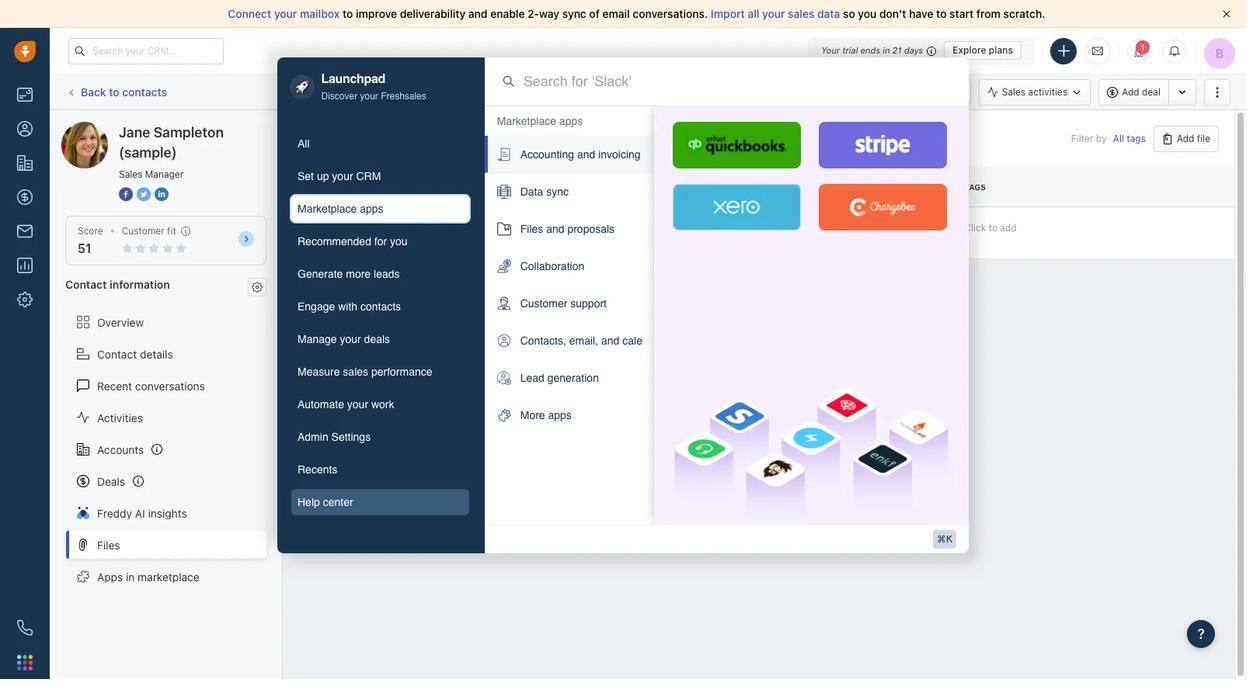 Task type: describe. For each thing, give the bounding box(es) containing it.
available.
[[619, 86, 660, 98]]

your right all
[[762, 7, 785, 20]]

linkedin circled image
[[155, 187, 169, 203]]

all tags link
[[1113, 133, 1146, 145]]

updates available. click to refresh. link
[[556, 77, 740, 106]]

freshworks switcher image
[[17, 656, 33, 671]]

all button
[[290, 129, 471, 158]]

facebook circled image
[[119, 187, 133, 203]]

more apps
[[520, 410, 572, 422]]

add file button
[[1154, 126, 1219, 152]]

your inside "button"
[[332, 170, 353, 182]]

way
[[539, 7, 560, 20]]

contacts for back to contacts
[[122, 85, 167, 99]]

updates
[[579, 86, 616, 98]]

1 horizontal spatial files
[[298, 125, 328, 141]]

to right 'files'
[[421, 225, 430, 237]]

data
[[520, 186, 543, 199]]

customer fit
[[122, 225, 176, 237]]

to left start
[[936, 7, 947, 20]]

files
[[399, 225, 418, 237]]

your
[[821, 45, 840, 55]]

marketplace apps inside list of options list box
[[497, 115, 583, 128]]

tags
[[1127, 133, 1146, 145]]

k
[[946, 535, 953, 545]]

automate your work button
[[290, 390, 471, 419]]

set
[[298, 170, 314, 182]]

lead
[[520, 373, 545, 385]]

your left deals
[[340, 333, 361, 346]]

import
[[711, 7, 745, 20]]

files inside list of options list box
[[520, 223, 543, 236]]

help center
[[298, 496, 353, 509]]

start
[[950, 7, 974, 20]]

customer for customer support
[[520, 298, 568, 310]]

sales inside button
[[343, 366, 368, 378]]

add deal
[[1122, 86, 1161, 98]]

add file
[[1177, 133, 1211, 145]]

discover
[[321, 91, 358, 102]]

manage your deals button
[[290, 325, 471, 354]]

1 horizontal spatial sales
[[788, 7, 815, 20]]

type
[[698, 183, 719, 193]]

contacts for engage with contacts
[[361, 301, 401, 313]]

21
[[893, 45, 902, 55]]

collaboration
[[520, 261, 585, 273]]

2 - from the left
[[779, 227, 783, 239]]

twitter circled image
[[137, 187, 151, 203]]

all
[[748, 7, 760, 20]]

measure sales performance button
[[290, 357, 471, 387]]

conversations.
[[633, 7, 708, 20]]

sales activities
[[1002, 86, 1068, 98]]

sampleton
[[154, 124, 224, 141]]

to right the mailbox
[[343, 7, 353, 20]]

generate more leads
[[298, 268, 400, 280]]

to left add
[[989, 222, 998, 234]]

apps in marketplace
[[97, 571, 200, 584]]

ai
[[135, 507, 145, 520]]

activities
[[97, 412, 143, 425]]

and left the invoicing
[[577, 149, 595, 161]]

brad klo
[[584, 227, 621, 239]]

contacts?
[[433, 225, 477, 237]]

manage your deals
[[298, 333, 390, 346]]

launchpad
[[321, 72, 385, 86]]

recommended for you button
[[290, 227, 471, 256]]

refresh.
[[698, 86, 732, 98]]

files and proposals
[[520, 223, 615, 236]]

press-command-k-to-open-and-close element
[[933, 531, 957, 550]]

apps
[[97, 571, 123, 584]]

and right email,
[[601, 335, 620, 348]]

performance
[[371, 366, 432, 378]]

all inside button
[[298, 137, 310, 150]]

size
[[793, 183, 812, 192]]

accounting and invoicing
[[520, 149, 641, 161]]

up
[[317, 170, 329, 182]]

file size
[[774, 183, 812, 192]]

recents button
[[290, 455, 471, 485]]

marketplace apps inside button
[[298, 203, 384, 215]]

explore plans link
[[944, 41, 1022, 60]]

your left work
[[347, 398, 368, 411]]

add for add deal
[[1122, 86, 1140, 98]]

data sync
[[520, 186, 569, 199]]

marketplace apps button
[[290, 194, 471, 224]]

how to attach files to contacts? link
[[334, 224, 477, 241]]

don't
[[880, 7, 907, 20]]

back
[[81, 85, 106, 99]]

apps inside marketplace apps heading
[[559, 115, 583, 128]]

invoicing
[[598, 149, 641, 161]]

1
[[1141, 42, 1145, 52]]

51
[[78, 242, 91, 256]]

accounting
[[520, 149, 574, 161]]

your trial ends in 21 days
[[821, 45, 923, 55]]

apps inside marketplace apps button
[[360, 203, 384, 215]]

trial
[[843, 45, 858, 55]]

by
[[1096, 133, 1107, 145]]

engage
[[298, 301, 335, 313]]

contact for contact information
[[65, 278, 107, 292]]

launchpad discover your freshsales
[[321, 72, 427, 102]]

explore plans
[[953, 44, 1013, 56]]

klo
[[607, 227, 621, 239]]

click to add
[[965, 222, 1017, 234]]

file type
[[679, 183, 719, 193]]

1 horizontal spatial click
[[965, 222, 986, 234]]

marketplace apps heading inside list of options list box
[[497, 114, 583, 129]]

2-
[[528, 7, 539, 20]]

list of options list box
[[485, 106, 664, 435]]

insights
[[148, 507, 187, 520]]

your left the mailbox
[[274, 7, 297, 20]]

you inside button
[[390, 235, 408, 248]]

to right how
[[357, 225, 366, 237]]

manager
[[145, 169, 184, 180]]

phone image
[[17, 621, 33, 636]]

automate your work
[[298, 398, 394, 411]]

activities
[[1029, 86, 1068, 98]]

help center button
[[290, 488, 471, 517]]



Task type: locate. For each thing, give the bounding box(es) containing it.
1 vertical spatial add
[[1177, 133, 1195, 145]]

sales left activities
[[1002, 86, 1026, 98]]

sales up facebook circled image
[[119, 169, 143, 180]]

contact information
[[65, 278, 170, 292]]

set up your crm button
[[290, 161, 471, 191]]

1 vertical spatial sales
[[119, 169, 143, 180]]

1 vertical spatial sales
[[343, 366, 368, 378]]

0 vertical spatial sync
[[562, 7, 587, 20]]

customer left fit
[[122, 225, 165, 237]]

how to attach files to contacts?
[[334, 225, 477, 237]]

contact for contact details
[[97, 348, 137, 361]]

filter by all tags
[[1071, 133, 1146, 145]]

plans
[[989, 44, 1013, 56]]

2 horizontal spatial files
[[520, 223, 543, 236]]

filter
[[1071, 133, 1094, 145]]

⌘
[[937, 535, 946, 545]]

back to contacts link
[[65, 80, 168, 104]]

name
[[298, 183, 322, 193]]

score
[[78, 225, 103, 237]]

sales inside jane sampleton (sample) sales manager
[[119, 169, 143, 180]]

1 horizontal spatial customer
[[520, 298, 568, 310]]

your down launchpad
[[360, 91, 378, 102]]

freddy ai insights
[[97, 507, 187, 520]]

Search your CRM... text field
[[68, 38, 224, 64]]

0 horizontal spatial sales
[[119, 169, 143, 180]]

1 vertical spatial contact
[[97, 348, 137, 361]]

0 vertical spatial add
[[1122, 86, 1140, 98]]

1 vertical spatial you
[[390, 235, 408, 248]]

marketplace
[[497, 115, 556, 128], [497, 115, 556, 128], [298, 203, 357, 215]]

connect your mailbox link
[[228, 7, 343, 20]]

tab list
[[290, 129, 471, 517]]

ends
[[861, 45, 881, 55]]

data
[[818, 7, 840, 20]]

4
[[870, 227, 876, 239]]

0 horizontal spatial customer
[[122, 225, 165, 237]]

mailbox
[[300, 7, 340, 20]]

add left "file"
[[1177, 133, 1195, 145]]

sync
[[562, 7, 587, 20], [546, 186, 569, 199]]

proposals
[[568, 223, 615, 236]]

customer support
[[520, 298, 607, 310]]

1 vertical spatial contacts
[[361, 301, 401, 313]]

0 vertical spatial days
[[904, 45, 923, 55]]

1 vertical spatial files
[[520, 223, 543, 236]]

marketplace apps
[[497, 115, 583, 128], [497, 115, 583, 128], [298, 203, 384, 215]]

51 button
[[78, 242, 91, 256]]

--
[[774, 227, 783, 239]]

click inside 'link'
[[662, 86, 684, 98]]

connect
[[228, 7, 271, 20]]

score 51
[[78, 225, 103, 256]]

0 horizontal spatial add
[[1122, 86, 1140, 98]]

to left "refresh."
[[686, 86, 695, 98]]

sales
[[1002, 86, 1026, 98], [119, 169, 143, 180]]

0 horizontal spatial you
[[390, 235, 408, 248]]

0 horizontal spatial in
[[126, 571, 135, 584]]

admin settings
[[298, 431, 371, 444]]

1 link
[[1128, 39, 1151, 63]]

you right for
[[390, 235, 408, 248]]

1 horizontal spatial file
[[774, 183, 791, 192]]

file for file type
[[679, 183, 696, 193]]

to inside 'link'
[[686, 86, 695, 98]]

overview
[[97, 316, 144, 329]]

for
[[374, 235, 387, 248]]

1 vertical spatial customer
[[520, 298, 568, 310]]

contacts down generate more leads button
[[361, 301, 401, 313]]

customer inside list of options list box
[[520, 298, 568, 310]]

file left size
[[774, 183, 791, 192]]

0 vertical spatial sales
[[788, 7, 815, 20]]

sync inside list of options list box
[[546, 186, 569, 199]]

1 vertical spatial sync
[[546, 186, 569, 199]]

generation
[[548, 373, 599, 385]]

contact
[[65, 278, 107, 292], [97, 348, 137, 361]]

1 vertical spatial in
[[126, 571, 135, 584]]

have
[[909, 7, 934, 20]]

days right '21'
[[904, 45, 923, 55]]

customer
[[122, 225, 165, 237], [520, 298, 568, 310]]

1 horizontal spatial days
[[904, 45, 923, 55]]

0 vertical spatial files
[[298, 125, 328, 141]]

file
[[1197, 133, 1211, 145]]

contacts
[[122, 85, 167, 99], [361, 301, 401, 313]]

brad
[[584, 227, 605, 239]]

0 vertical spatial in
[[883, 45, 890, 55]]

explore
[[953, 44, 987, 56]]

email
[[603, 7, 630, 20]]

apps
[[559, 115, 583, 128], [559, 115, 583, 128], [360, 203, 384, 215], [548, 410, 572, 422]]

days right 4 in the top of the page
[[878, 227, 899, 239]]

recent
[[97, 380, 132, 393]]

contact up recent at the bottom left of the page
[[97, 348, 137, 361]]

0 vertical spatial customer
[[122, 225, 165, 237]]

files up apps on the left of page
[[97, 539, 120, 552]]

menu
[[654, 107, 969, 526]]

click left add
[[965, 222, 986, 234]]

of
[[589, 7, 600, 20]]

add for add file
[[1177, 133, 1195, 145]]

jane
[[119, 124, 150, 141]]

1 horizontal spatial in
[[883, 45, 890, 55]]

0 horizontal spatial sales
[[343, 366, 368, 378]]

marketplace inside heading
[[497, 115, 556, 128]]

you right so
[[858, 7, 877, 20]]

0 horizontal spatial all
[[298, 137, 310, 150]]

Search for 'Slack' field
[[524, 71, 950, 91]]

send email image
[[1093, 44, 1103, 57]]

add left 'deal'
[[1122, 86, 1140, 98]]

set up your crm
[[298, 170, 381, 182]]

0 vertical spatial contacts
[[122, 85, 167, 99]]

so
[[843, 7, 855, 20]]

in
[[883, 45, 890, 55], [126, 571, 135, 584]]

2 vertical spatial files
[[97, 539, 120, 552]]

and left enable
[[469, 7, 488, 20]]

details
[[140, 348, 173, 361]]

file for file size
[[774, 183, 791, 192]]

crm
[[356, 170, 381, 182]]

0 vertical spatial contact
[[65, 278, 107, 292]]

marketplace apps heading
[[497, 114, 583, 129], [497, 114, 583, 129]]

support
[[571, 298, 607, 310]]

sales up the automate your work
[[343, 366, 368, 378]]

1 file from the left
[[774, 183, 791, 192]]

1 - from the left
[[774, 227, 779, 239]]

measure
[[298, 366, 340, 378]]

0 horizontal spatial click
[[662, 86, 684, 98]]

marketplace
[[138, 571, 200, 584]]

1 horizontal spatial you
[[858, 7, 877, 20]]

1 horizontal spatial add
[[1177, 133, 1195, 145]]

0 horizontal spatial files
[[97, 539, 120, 552]]

recommended
[[298, 235, 371, 248]]

owner
[[584, 183, 614, 193]]

ago
[[901, 227, 918, 239]]

0 vertical spatial you
[[858, 7, 877, 20]]

how
[[334, 225, 354, 237]]

tags
[[965, 183, 986, 192]]

all right by
[[1113, 133, 1124, 145]]

fit
[[167, 225, 176, 237]]

your inside launchpad discover your freshsales
[[360, 91, 378, 102]]

2 file from the left
[[679, 183, 696, 193]]

files down data
[[520, 223, 543, 236]]

file left type
[[679, 183, 696, 193]]

0 horizontal spatial contacts
[[122, 85, 167, 99]]

engage with contacts button
[[290, 292, 471, 322]]

files up set
[[298, 125, 328, 141]]

contacts inside back to contacts link
[[122, 85, 167, 99]]

1 horizontal spatial all
[[1113, 133, 1124, 145]]

phone element
[[9, 613, 40, 644]]

0 vertical spatial click
[[662, 86, 684, 98]]

measure sales performance
[[298, 366, 432, 378]]

sync left of
[[562, 7, 587, 20]]

all up set
[[298, 137, 310, 150]]

added
[[870, 183, 898, 193]]

to right back
[[109, 85, 119, 99]]

sales left data
[[788, 7, 815, 20]]

contacts down search your crm... text field
[[122, 85, 167, 99]]

tab list containing all
[[290, 129, 471, 517]]

freshsales
[[381, 91, 427, 102]]

⌘ k
[[937, 535, 953, 545]]

0 horizontal spatial days
[[878, 227, 899, 239]]

to
[[343, 7, 353, 20], [936, 7, 947, 20], [109, 85, 119, 99], [686, 86, 695, 98], [989, 222, 998, 234], [357, 225, 366, 237], [421, 225, 430, 237]]

1 horizontal spatial contacts
[[361, 301, 401, 313]]

sync right data
[[546, 186, 569, 199]]

marketplace inside button
[[298, 203, 357, 215]]

1 vertical spatial days
[[878, 227, 899, 239]]

0 horizontal spatial file
[[679, 183, 696, 193]]

manage
[[298, 333, 337, 346]]

settings
[[331, 431, 371, 444]]

deal
[[1142, 86, 1161, 98]]

contact down 51
[[65, 278, 107, 292]]

1 horizontal spatial sales
[[1002, 86, 1026, 98]]

and left proposals
[[546, 223, 565, 236]]

calendar
[[623, 335, 664, 348]]

freddy
[[97, 507, 132, 520]]

enable
[[491, 7, 525, 20]]

more
[[346, 268, 371, 280]]

customer up contacts, on the left of page
[[520, 298, 568, 310]]

mng settings image
[[252, 282, 263, 293]]

contacts inside engage with contacts button
[[361, 301, 401, 313]]

in left '21'
[[883, 45, 890, 55]]

in right apps on the left of page
[[126, 571, 135, 584]]

contacts,
[[520, 335, 566, 348]]

customer for customer fit
[[122, 225, 165, 237]]

close image
[[1223, 10, 1231, 18]]

recommended for you
[[298, 235, 408, 248]]

contacts, email, and calendar
[[520, 335, 664, 348]]

1 vertical spatial click
[[965, 222, 986, 234]]

0 vertical spatial sales
[[1002, 86, 1026, 98]]

your right up
[[332, 170, 353, 182]]

click right available.
[[662, 86, 684, 98]]

link
[[679, 227, 697, 239]]



Task type: vqa. For each thing, say whether or not it's contained in the screenshot.
rightmost products
no



